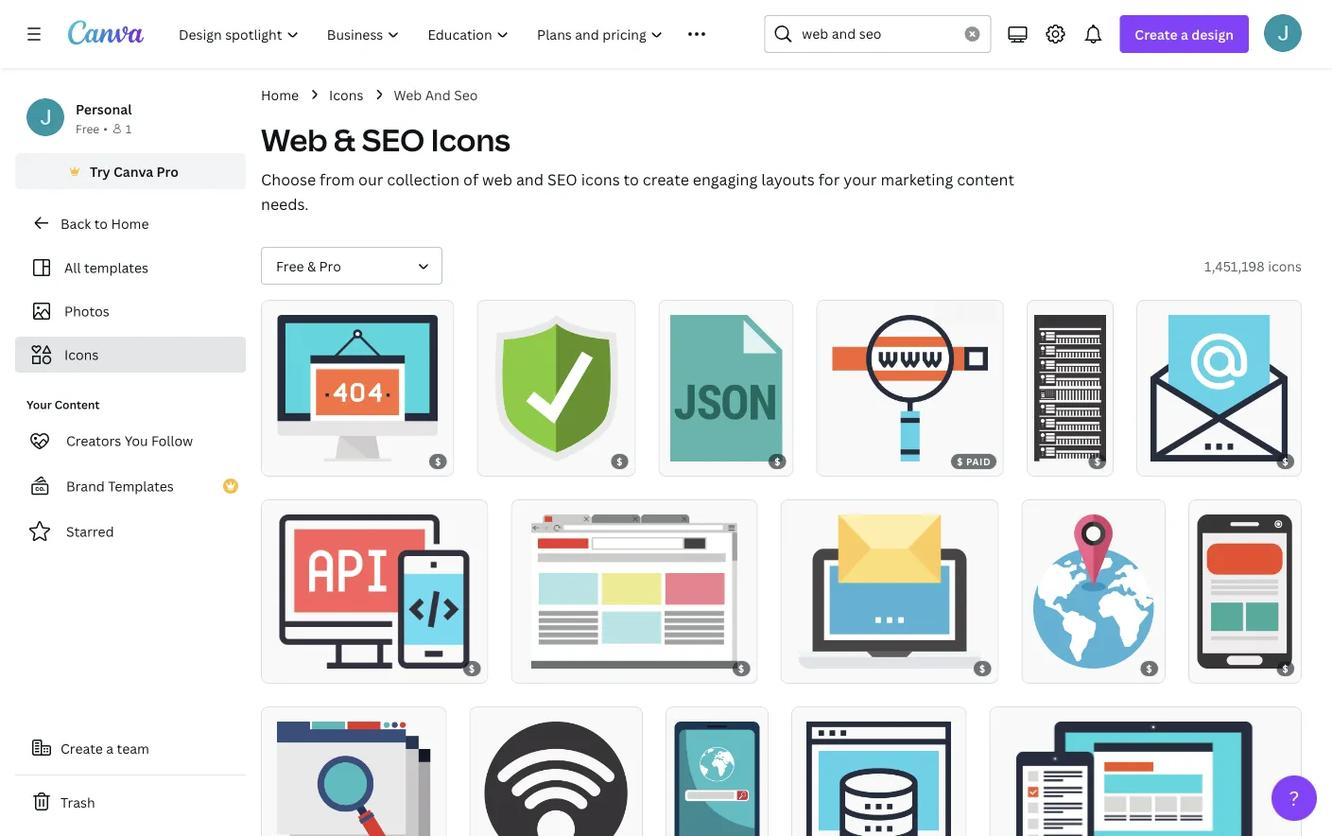 Task type: describe. For each thing, give the bounding box(es) containing it.
seo
[[454, 86, 478, 104]]

needs.
[[261, 194, 309, 214]]

free & pro
[[276, 257, 341, 275]]

brand
[[66, 477, 105, 495]]

create a team
[[61, 739, 149, 757]]

web hosting image
[[807, 722, 952, 836]]

content
[[958, 169, 1015, 190]]

1 horizontal spatial icons
[[329, 86, 364, 104]]

$ for json image on the right of page
[[775, 455, 781, 468]]

$ for cellphone web layout icon
[[1283, 662, 1290, 675]]

pro for free & pro
[[319, 257, 341, 275]]

layouts
[[762, 169, 815, 190]]

templates
[[108, 477, 174, 495]]

pro for try canva pro
[[157, 162, 179, 180]]

$ for email marketing image
[[980, 662, 986, 675]]

creators you follow link
[[15, 422, 246, 460]]

cellphone web layout icon image
[[1198, 515, 1293, 669]]

error page concept image
[[278, 315, 438, 462]]

create
[[643, 169, 689, 190]]

try canva pro button
[[15, 153, 246, 189]]

starred link
[[15, 513, 246, 551]]

content
[[54, 397, 100, 412]]

0 horizontal spatial seo
[[362, 119, 425, 160]]

web
[[483, 169, 513, 190]]

search engine optimization isolated icon image
[[675, 722, 760, 836]]

$ for the api interface "image"
[[469, 662, 476, 675]]

$ for the padlock icon security system design
[[617, 455, 623, 468]]

of
[[464, 169, 479, 190]]

& for web
[[334, 119, 356, 160]]

creators
[[66, 432, 121, 450]]

all
[[64, 259, 81, 277]]

try canva pro
[[90, 162, 179, 180]]

1 vertical spatial seo
[[548, 169, 578, 190]]

create for create a design
[[1136, 25, 1179, 43]]

home link
[[261, 84, 299, 105]]

json image
[[671, 315, 783, 462]]

create a design button
[[1120, 15, 1250, 53]]

Search search field
[[803, 16, 954, 52]]

team
[[117, 739, 149, 757]]

trash link
[[15, 783, 246, 821]]

and
[[516, 169, 544, 190]]

collection
[[387, 169, 460, 190]]

icons link
[[329, 84, 364, 105]]

web & seo icons choose from our collection of web and seo icons to create engaging layouts for your marketing content needs.
[[261, 119, 1015, 214]]

your
[[844, 169, 877, 190]]

a for design
[[1182, 25, 1189, 43]]

our
[[359, 169, 384, 190]]

? button
[[1272, 776, 1318, 821]]



Task type: vqa. For each thing, say whether or not it's contained in the screenshot.
John "text field"
no



Task type: locate. For each thing, give the bounding box(es) containing it.
1 vertical spatial to
[[94, 214, 108, 232]]

1 horizontal spatial create
[[1136, 25, 1179, 43]]

0 vertical spatial to
[[624, 169, 639, 190]]

create for create a team
[[61, 739, 103, 757]]

1
[[126, 121, 132, 136]]

padlock icon security system design image
[[491, 315, 623, 462]]

icons right home link
[[329, 86, 364, 104]]

free down needs.
[[276, 257, 304, 275]]

free for free & pro
[[276, 257, 304, 275]]

home inside 'link'
[[111, 214, 149, 232]]

a
[[1182, 25, 1189, 43], [106, 739, 114, 757]]

&
[[334, 119, 356, 160], [307, 257, 316, 275]]

0 vertical spatial icons
[[329, 86, 364, 104]]

from
[[320, 169, 355, 190]]

for
[[819, 169, 840, 190]]

icons right 1,451,198
[[1269, 257, 1303, 275]]

0 horizontal spatial icons
[[582, 169, 620, 190]]

0 vertical spatial free
[[76, 121, 100, 136]]

web address image
[[833, 315, 989, 462]]

top level navigation element
[[167, 15, 719, 53], [167, 15, 719, 53]]

1 vertical spatial create
[[61, 739, 103, 757]]

your
[[26, 397, 52, 412]]

your content
[[26, 397, 100, 412]]

0 vertical spatial pro
[[157, 162, 179, 180]]

1 vertical spatial web
[[261, 119, 328, 160]]

try
[[90, 162, 110, 180]]

1 vertical spatial a
[[106, 739, 114, 757]]

create a design
[[1136, 25, 1235, 43]]

all templates
[[64, 259, 148, 277]]

0 vertical spatial home
[[261, 86, 299, 104]]

0 vertical spatial seo
[[362, 119, 425, 160]]

& inside dropdown button
[[307, 257, 316, 275]]

1 vertical spatial pro
[[319, 257, 341, 275]]

icons inside web & seo icons choose from our collection of web and seo icons to create engaging layouts for your marketing content needs.
[[431, 119, 511, 160]]

1 vertical spatial &
[[307, 257, 316, 275]]

$
[[435, 455, 442, 468], [617, 455, 623, 468], [775, 455, 781, 468], [985, 455, 992, 468], [1095, 455, 1102, 468], [1283, 455, 1290, 468], [469, 662, 476, 675], [739, 662, 745, 675], [980, 662, 986, 675], [1147, 662, 1153, 675], [1283, 662, 1290, 675]]

$ for web layout with browser icon
[[739, 662, 745, 675]]

create inside dropdown button
[[1136, 25, 1179, 43]]

to inside web & seo icons choose from our collection of web and seo icons to create engaging layouts for your marketing content needs.
[[624, 169, 639, 190]]

usability evaluation concept image
[[1017, 722, 1275, 836]]

create inside button
[[61, 739, 103, 757]]

$ for "web hosting icon"
[[1095, 455, 1102, 468]]

web up 'choose' at the top of page
[[261, 119, 328, 160]]

free inside dropdown button
[[276, 257, 304, 275]]

home
[[261, 86, 299, 104], [111, 214, 149, 232]]

and
[[425, 86, 451, 104]]

pro inside dropdown button
[[319, 257, 341, 275]]

back
[[61, 214, 91, 232]]

1 horizontal spatial seo
[[548, 169, 578, 190]]

$ for the error page concept image
[[435, 455, 442, 468]]

choose
[[261, 169, 316, 190]]

icons
[[582, 169, 620, 190], [1269, 257, 1303, 275]]

web and seo
[[394, 86, 478, 104]]

0 horizontal spatial create
[[61, 739, 103, 757]]

home up all templates link
[[111, 214, 149, 232]]

web left and
[[394, 86, 422, 104]]

home left icons link
[[261, 86, 299, 104]]

icons inside web & seo icons choose from our collection of web and seo icons to create engaging layouts for your marketing content needs.
[[582, 169, 620, 190]]

create a team button
[[15, 729, 246, 767]]

& inside web & seo icons choose from our collection of web and seo icons to create engaging layouts for your marketing content needs.
[[334, 119, 356, 160]]

a inside button
[[106, 739, 114, 757]]

pro down from
[[319, 257, 341, 275]]

to
[[624, 169, 639, 190], [94, 214, 108, 232]]

marketing
[[881, 169, 954, 190]]

icons left create on the top
[[582, 169, 620, 190]]

email icon image
[[1151, 315, 1289, 462]]

0 vertical spatial create
[[1136, 25, 1179, 43]]

a left "team"
[[106, 739, 114, 757]]

to left create on the top
[[624, 169, 639, 190]]

starred
[[66, 523, 114, 541]]

1 vertical spatial icons
[[431, 119, 511, 160]]

template web page with seo icon image
[[277, 722, 431, 836]]

wifi internet web technology icon.  vector graphic image
[[485, 722, 628, 836]]

free for free •
[[76, 121, 100, 136]]

1 horizontal spatial to
[[624, 169, 639, 190]]

seo right and
[[548, 169, 578, 190]]

2 vertical spatial icons
[[64, 346, 99, 364]]

?
[[1290, 785, 1300, 812]]

web hosting icon image
[[1035, 315, 1107, 462]]

$ for web address image
[[985, 455, 992, 468]]

photos
[[64, 302, 109, 320]]

you
[[125, 432, 148, 450]]

design
[[1192, 25, 1235, 43]]

•
[[103, 121, 108, 136]]

free
[[76, 121, 100, 136], [276, 257, 304, 275]]

john smith image
[[1265, 14, 1303, 52]]

web inside web & seo icons choose from our collection of web and seo icons to create engaging layouts for your marketing content needs.
[[261, 119, 328, 160]]

to right back
[[94, 214, 108, 232]]

api interface image
[[280, 515, 470, 669]]

1 horizontal spatial free
[[276, 257, 304, 275]]

templates
[[84, 259, 148, 277]]

web
[[394, 86, 422, 104], [261, 119, 328, 160]]

2 horizontal spatial icons
[[431, 119, 511, 160]]

1 vertical spatial icons
[[1269, 257, 1303, 275]]

web layout with browser icon image
[[532, 515, 738, 669]]

photos link
[[26, 293, 235, 329]]

$ for local seo image
[[1147, 662, 1153, 675]]

to inside 'link'
[[94, 214, 108, 232]]

& down needs.
[[307, 257, 316, 275]]

canva
[[114, 162, 153, 180]]

1 vertical spatial home
[[111, 214, 149, 232]]

& up from
[[334, 119, 356, 160]]

0 horizontal spatial &
[[307, 257, 316, 275]]

a left design
[[1182, 25, 1189, 43]]

0 horizontal spatial web
[[261, 119, 328, 160]]

create left design
[[1136, 25, 1179, 43]]

1 horizontal spatial icons
[[1269, 257, 1303, 275]]

1 vertical spatial free
[[276, 257, 304, 275]]

trash
[[61, 793, 95, 811]]

1 horizontal spatial pro
[[319, 257, 341, 275]]

free & pro button
[[261, 247, 443, 285]]

0 vertical spatial web
[[394, 86, 422, 104]]

0 horizontal spatial home
[[111, 214, 149, 232]]

0 horizontal spatial pro
[[157, 162, 179, 180]]

0 horizontal spatial icons
[[64, 346, 99, 364]]

0 horizontal spatial free
[[76, 121, 100, 136]]

seo up "our"
[[362, 119, 425, 160]]

back to home link
[[15, 204, 246, 242]]

web for and
[[394, 86, 422, 104]]

create
[[1136, 25, 1179, 43], [61, 739, 103, 757]]

personal
[[76, 100, 132, 118]]

1,451,198 icons
[[1205, 257, 1303, 275]]

$ for the email icon
[[1283, 455, 1290, 468]]

pro right canva
[[157, 162, 179, 180]]

1 horizontal spatial web
[[394, 86, 422, 104]]

None search field
[[765, 15, 992, 53]]

a inside dropdown button
[[1182, 25, 1189, 43]]

free left •
[[76, 121, 100, 136]]

pro
[[157, 162, 179, 180], [319, 257, 341, 275]]

local seo image
[[1034, 515, 1154, 669]]

creators you follow
[[66, 432, 193, 450]]

icons up of
[[431, 119, 511, 160]]

back to home
[[61, 214, 149, 232]]

1,451,198
[[1205, 257, 1266, 275]]

0 vertical spatial icons
[[582, 169, 620, 190]]

email marketing image
[[799, 515, 981, 669]]

icons
[[329, 86, 364, 104], [431, 119, 511, 160], [64, 346, 99, 364]]

a for team
[[106, 739, 114, 757]]

create left "team"
[[61, 739, 103, 757]]

free •
[[76, 121, 108, 136]]

all templates link
[[26, 250, 235, 286]]

seo
[[362, 119, 425, 160], [548, 169, 578, 190]]

web for &
[[261, 119, 328, 160]]

icons down photos
[[64, 346, 99, 364]]

0 vertical spatial a
[[1182, 25, 1189, 43]]

brand templates link
[[15, 467, 246, 505]]

1 horizontal spatial &
[[334, 119, 356, 160]]

1 horizontal spatial home
[[261, 86, 299, 104]]

1 horizontal spatial a
[[1182, 25, 1189, 43]]

engaging
[[693, 169, 758, 190]]

brand templates
[[66, 477, 174, 495]]

& for free
[[307, 257, 316, 275]]

0 horizontal spatial to
[[94, 214, 108, 232]]

follow
[[151, 432, 193, 450]]

0 vertical spatial &
[[334, 119, 356, 160]]

0 horizontal spatial a
[[106, 739, 114, 757]]

pro inside button
[[157, 162, 179, 180]]



